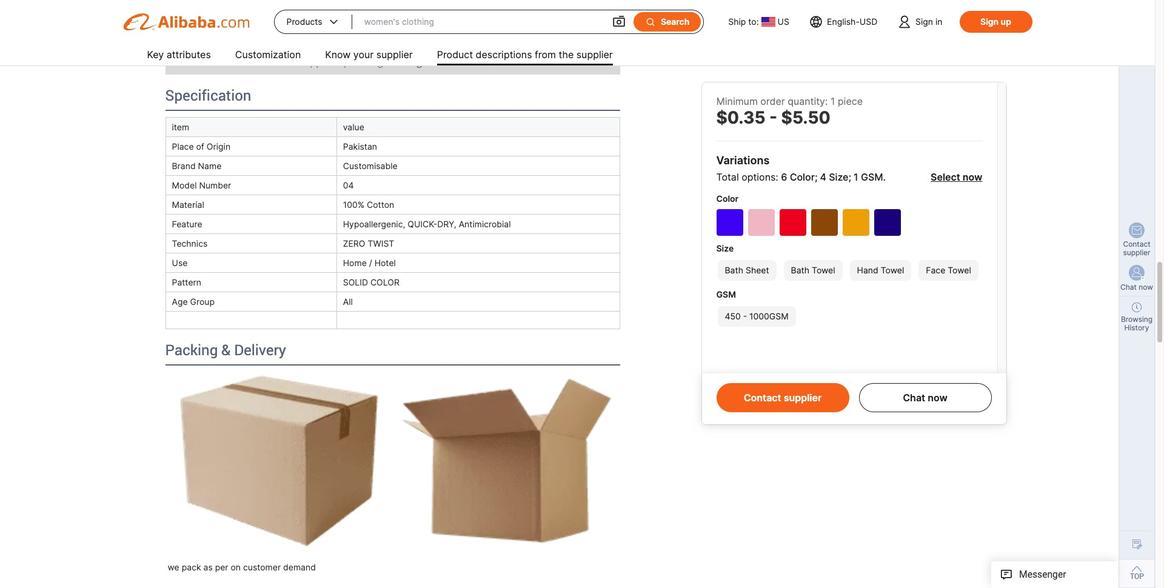 Task type: describe. For each thing, give the bounding box(es) containing it.
english-
[[828, 16, 860, 27]]

piece
[[838, 95, 863, 107]]

hand towel link
[[849, 259, 913, 282]]

product descriptions from the supplier
[[437, 49, 613, 61]]

1 inside minimum order quantity: 1 piece $0.35 - $5.50
[[831, 95, 836, 107]]

ship to:
[[729, 16, 759, 27]]

/
[[369, 258, 372, 268]]

the
[[559, 49, 574, 61]]

customization link
[[235, 44, 301, 68]]

select
[[931, 171, 961, 183]]

1 vertical spatial size
[[717, 243, 734, 254]]

0 horizontal spatial color
[[717, 194, 739, 204]]

place of origin
[[172, 141, 231, 152]]

know your supplier link
[[325, 44, 413, 68]]

chat now button
[[859, 383, 992, 413]]

as
[[204, 563, 213, 573]]

key attributes link
[[147, 44, 211, 68]]

450 - 1000gsm
[[725, 311, 789, 322]]

usd
[[860, 16, 878, 27]]

browsing history
[[1122, 315, 1153, 332]]

450 - 1000gsm link
[[717, 305, 798, 328]]

solid color
[[343, 277, 400, 288]]

your
[[354, 49, 374, 61]]

$0.35
[[717, 107, 766, 128]]

descriptions
[[476, 49, 532, 61]]

contact supplier inside button
[[744, 392, 822, 404]]

to:
[[749, 16, 759, 27]]

pakistan
[[343, 141, 377, 152]]

100%
[[343, 200, 365, 210]]


[[612, 15, 627, 29]]

100% cotton
[[343, 200, 394, 210]]

4
[[820, 171, 827, 183]]

minimum
[[717, 95, 758, 107]]

hand towel
[[858, 265, 905, 275]]

age
[[172, 297, 188, 307]]

total options: 6 color ; 4 size ; 1 gsm .
[[717, 171, 886, 183]]

1000gsm
[[750, 311, 789, 322]]

delivery
[[234, 343, 286, 359]]

material
[[172, 200, 204, 210]]

hotel
[[375, 258, 396, 268]]

browsing
[[1122, 315, 1153, 324]]

value
[[343, 122, 364, 132]]

specification
[[165, 89, 251, 104]]

brand
[[172, 161, 196, 171]]

order
[[761, 95, 785, 107]]

products 
[[287, 16, 340, 28]]

0 vertical spatial chat
[[1121, 283, 1137, 292]]

english-usd
[[828, 16, 878, 27]]

pattern
[[172, 277, 201, 288]]

dry,
[[438, 219, 457, 229]]

model
[[172, 180, 197, 191]]

$5.50
[[782, 107, 831, 128]]

attributes
[[167, 49, 211, 61]]

hypoallergenic, quick-dry, antimicrobial
[[343, 219, 511, 229]]

0 horizontal spatial gsm
[[717, 289, 736, 300]]

know
[[325, 49, 351, 61]]

2 ; from the left
[[849, 171, 852, 183]]

product
[[437, 49, 473, 61]]

1 ; from the left
[[815, 171, 818, 183]]

variations
[[717, 154, 770, 167]]

0 vertical spatial color
[[790, 171, 815, 183]]

in
[[936, 16, 943, 27]]

total
[[717, 171, 739, 183]]

women's clothing text field
[[364, 11, 600, 33]]

1 vertical spatial now
[[1139, 283, 1154, 292]]

of
[[196, 141, 204, 152]]

towel for bath towel
[[812, 265, 836, 275]]

history
[[1125, 323, 1150, 332]]

minimum order quantity: 1 piece $0.35 - $5.50
[[717, 95, 863, 128]]

products
[[287, 16, 323, 27]]

- inside minimum order quantity: 1 piece $0.35 - $5.50
[[770, 107, 778, 128]]

product descriptions from the supplier link
[[437, 44, 613, 68]]

sign in
[[916, 16, 943, 27]]

age group
[[172, 297, 215, 307]]



Task type: locate. For each thing, give the bounding box(es) containing it.
number
[[199, 180, 231, 191]]

0 vertical spatial contact supplier
[[1124, 240, 1151, 257]]

towel left hand in the right of the page
[[812, 265, 836, 275]]

contact supplier button
[[717, 383, 850, 413]]

0 horizontal spatial 1
[[831, 95, 836, 107]]

quantity:
[[788, 95, 828, 107]]

towel for hand towel
[[881, 265, 905, 275]]

0 vertical spatial contact
[[1124, 240, 1151, 249]]

demand
[[283, 563, 316, 573]]

1 horizontal spatial gsm
[[861, 171, 884, 183]]

.
[[884, 171, 886, 183]]

0 vertical spatial gsm
[[861, 171, 884, 183]]

&
[[222, 343, 231, 359]]

item
[[172, 122, 189, 132]]

place
[[172, 141, 194, 152]]

1 horizontal spatial now
[[963, 171, 983, 183]]

0 horizontal spatial -
[[744, 311, 747, 322]]

now
[[963, 171, 983, 183], [1139, 283, 1154, 292], [928, 392, 948, 404]]

bath left sheet
[[725, 265, 744, 275]]

contact
[[1124, 240, 1151, 249], [744, 392, 782, 404]]

0 horizontal spatial towel
[[812, 265, 836, 275]]

-
[[770, 107, 778, 128], [744, 311, 747, 322]]

supplier
[[377, 49, 413, 61], [577, 49, 613, 61], [1124, 248, 1151, 257], [784, 392, 822, 404]]

1 horizontal spatial chat now
[[1121, 283, 1154, 292]]

us
[[778, 16, 790, 27]]

model number
[[172, 180, 231, 191]]

1 vertical spatial color
[[717, 194, 739, 204]]

; right "4"
[[849, 171, 852, 183]]

gsm
[[861, 171, 884, 183], [717, 289, 736, 300]]

2 horizontal spatial towel
[[948, 265, 972, 275]]

0 horizontal spatial sign
[[916, 16, 934, 27]]

1 horizontal spatial 1
[[854, 171, 859, 183]]

twist
[[368, 238, 395, 249]]

bath
[[725, 265, 744, 275], [791, 265, 810, 275]]

zero twist
[[343, 238, 395, 249]]

1 bath from the left
[[725, 265, 744, 275]]

sign left in
[[916, 16, 934, 27]]

0 vertical spatial now
[[963, 171, 983, 183]]

home
[[343, 258, 367, 268]]

supplier inside button
[[784, 392, 822, 404]]

0 vertical spatial size
[[829, 171, 849, 183]]

- right "$0.35" in the top right of the page
[[770, 107, 778, 128]]

pack
[[182, 563, 201, 573]]

0 horizontal spatial ;
[[815, 171, 818, 183]]

color
[[790, 171, 815, 183], [717, 194, 739, 204]]

0 horizontal spatial now
[[928, 392, 948, 404]]

quick-
[[408, 219, 438, 229]]

1 horizontal spatial contact
[[1124, 240, 1151, 249]]

1 sign from the left
[[916, 16, 934, 27]]

chat inside button
[[903, 392, 926, 404]]

1 vertical spatial gsm
[[717, 289, 736, 300]]

towel right hand in the right of the page
[[881, 265, 905, 275]]

0 horizontal spatial size
[[717, 243, 734, 254]]

1 horizontal spatial sign
[[981, 16, 999, 27]]

0 vertical spatial 1
[[831, 95, 836, 107]]

antimicrobial
[[459, 219, 511, 229]]

1 horizontal spatial chat
[[1121, 283, 1137, 292]]

contact inside button
[[744, 392, 782, 404]]

sign up
[[981, 16, 1012, 27]]

towel inside bath towel 'link'
[[812, 265, 836, 275]]

size up bath sheet
[[717, 243, 734, 254]]

supplier inside contact supplier
[[1124, 248, 1151, 257]]

bath for bath towel
[[791, 265, 810, 275]]

customer
[[243, 563, 281, 573]]

0 horizontal spatial chat now
[[903, 392, 948, 404]]

04
[[343, 180, 354, 191]]

sign for sign in
[[916, 16, 934, 27]]

on
[[231, 563, 241, 573]]

packing & delivery
[[165, 343, 286, 359]]

solid
[[343, 277, 368, 288]]

face towel
[[926, 265, 972, 275]]

from
[[535, 49, 556, 61]]

1 vertical spatial contact supplier
[[744, 392, 822, 404]]

we pack as per on customer demand
[[168, 563, 316, 573]]

1 left . on the top of the page
[[854, 171, 859, 183]]

1 left piece
[[831, 95, 836, 107]]

0 horizontal spatial contact supplier
[[744, 392, 822, 404]]

450
[[725, 311, 741, 322]]

ship
[[729, 16, 746, 27]]

chat now
[[1121, 283, 1154, 292], [903, 392, 948, 404]]

0 vertical spatial -
[[770, 107, 778, 128]]

feature
[[172, 219, 202, 229]]

1 horizontal spatial color
[[790, 171, 815, 183]]

bath sheet link
[[717, 259, 778, 282]]

bath for bath sheet
[[725, 265, 744, 275]]

1 horizontal spatial towel
[[881, 265, 905, 275]]

3 towel from the left
[[948, 265, 972, 275]]

- right the 450
[[744, 311, 747, 322]]

; left "4"
[[815, 171, 818, 183]]

use
[[172, 258, 188, 268]]

color down total on the top right of the page
[[717, 194, 739, 204]]

size right "4"
[[829, 171, 849, 183]]

1 towel from the left
[[812, 265, 836, 275]]

towel inside hand towel link
[[881, 265, 905, 275]]

towel right face
[[948, 265, 972, 275]]

hypoallergenic,
[[343, 219, 405, 229]]

1 horizontal spatial size
[[829, 171, 849, 183]]

key attributes
[[147, 49, 211, 61]]

we
[[168, 563, 179, 573]]

2 sign from the left
[[981, 16, 999, 27]]

name
[[198, 161, 222, 171]]

gsm up the 450
[[717, 289, 736, 300]]

now inside button
[[928, 392, 948, 404]]

bath towel
[[791, 265, 836, 275]]

up
[[1001, 16, 1012, 27]]

1 vertical spatial -
[[744, 311, 747, 322]]

bath inside 'link'
[[791, 265, 810, 275]]

1 vertical spatial chat now
[[903, 392, 948, 404]]

sign left the up
[[981, 16, 999, 27]]

0 horizontal spatial contact
[[744, 392, 782, 404]]

1 vertical spatial contact
[[744, 392, 782, 404]]

2 vertical spatial now
[[928, 392, 948, 404]]

1 horizontal spatial ;
[[849, 171, 852, 183]]

technics
[[172, 238, 208, 249]]

0 horizontal spatial chat
[[903, 392, 926, 404]]

sign
[[916, 16, 934, 27], [981, 16, 999, 27]]

cotton
[[367, 200, 394, 210]]

bath towel link
[[783, 259, 844, 282]]

face towel link
[[918, 259, 980, 282]]

sheet
[[746, 265, 770, 275]]

1 horizontal spatial bath
[[791, 265, 810, 275]]

chat
[[1121, 283, 1137, 292], [903, 392, 926, 404]]

select now link
[[931, 171, 983, 183]]

6
[[782, 171, 788, 183]]

color right "6"
[[790, 171, 815, 183]]

1 horizontal spatial -
[[770, 107, 778, 128]]

bath right sheet
[[791, 265, 810, 275]]

zero
[[343, 238, 365, 249]]

 search
[[645, 16, 690, 27]]

home / hotel
[[343, 258, 396, 268]]

1 horizontal spatial contact supplier
[[1124, 240, 1151, 257]]

towel for face towel
[[948, 265, 972, 275]]

chat now inside button
[[903, 392, 948, 404]]

gsm right "4"
[[861, 171, 884, 183]]

color
[[371, 277, 400, 288]]

2 horizontal spatial now
[[1139, 283, 1154, 292]]

all
[[343, 297, 353, 307]]

packing
[[165, 343, 218, 359]]

0 vertical spatial chat now
[[1121, 283, 1154, 292]]

options:
[[742, 171, 779, 183]]

0 horizontal spatial bath
[[725, 265, 744, 275]]

1
[[831, 95, 836, 107], [854, 171, 859, 183]]

1 vertical spatial 1
[[854, 171, 859, 183]]

per
[[215, 563, 228, 573]]

origin
[[207, 141, 231, 152]]


[[645, 16, 656, 27]]


[[327, 16, 340, 28]]

sign for sign up
[[981, 16, 999, 27]]

know your supplier
[[325, 49, 413, 61]]

2 towel from the left
[[881, 265, 905, 275]]

1 vertical spatial chat
[[903, 392, 926, 404]]

search
[[661, 16, 690, 27]]

towel inside face towel link
[[948, 265, 972, 275]]

brand name
[[172, 161, 222, 171]]

key
[[147, 49, 164, 61]]

2 bath from the left
[[791, 265, 810, 275]]



Task type: vqa. For each thing, say whether or not it's contained in the screenshot.
Printing
no



